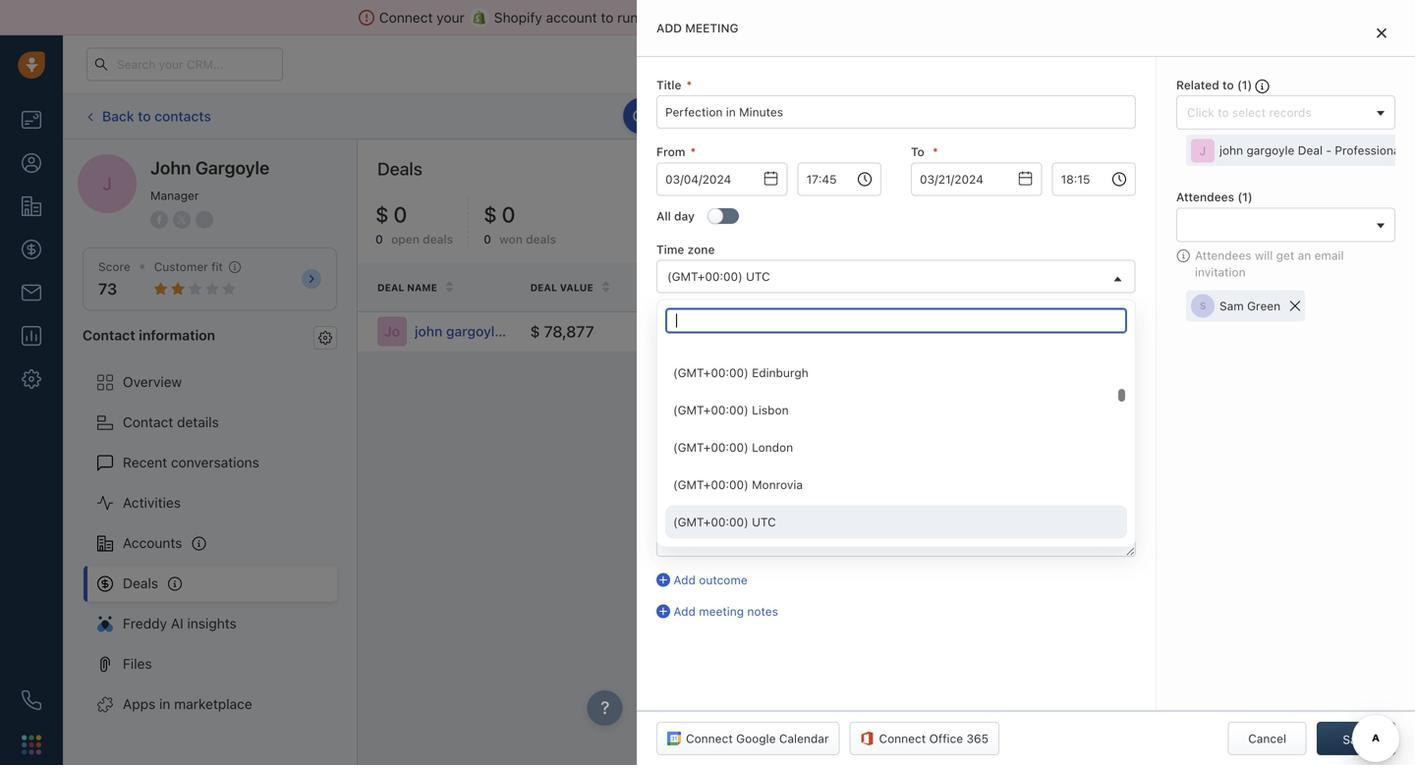 Task type: locate. For each thing, give the bounding box(es) containing it.
) left 1 link
[[1248, 78, 1253, 92]]

manager
[[150, 189, 199, 203]]

send email image
[[1232, 58, 1246, 71]]

)
[[1248, 78, 1253, 92], [1249, 190, 1253, 204]]

contact
[[1230, 282, 1280, 293]]

your
[[437, 9, 465, 26], [642, 9, 670, 26]]

and
[[781, 9, 805, 26]]

attendees inside "attendees will get an email invitation"
[[1196, 249, 1252, 262]]

explore plans link
[[1045, 52, 1143, 76]]

(gmt+00:00) dublin option
[[666, 319, 1128, 353]]

john gargoyle deal - professional se
[[1220, 144, 1416, 157]]

add deal button down professional
[[1307, 159, 1396, 193]]

run
[[618, 9, 639, 26]]

add deal
[[1259, 110, 1308, 123], [1337, 169, 1385, 183]]

(gmt+00:00) inside option
[[674, 441, 749, 455]]

$ inside $ 0 0 won deals
[[484, 202, 497, 227]]

1 horizontal spatial your
[[642, 9, 670, 26]]

1 vertical spatial contact
[[123, 415, 173, 431]]

(gmt+00:00) utc down (gmt+00:00) monrovia
[[674, 516, 777, 530]]

to down send email icon at the top of the page
[[1223, 78, 1235, 92]]

$ right the $ 0 0 open deals
[[484, 202, 497, 227]]

connect inside button
[[880, 733, 926, 746]]

gargoyle
[[1247, 144, 1295, 157]]

deals for $ 0 0 won deals
[[526, 233, 557, 247]]

contact for contact information
[[83, 327, 135, 343]]

connect google calendar button
[[657, 723, 840, 756]]

(gmt+00:00) down description
[[674, 478, 749, 492]]

0 vertical spatial contact
[[83, 327, 135, 343]]

$ for $ 0 0 won deals
[[484, 202, 497, 227]]

0 vertical spatial deal
[[1284, 110, 1308, 123]]

explore
[[1055, 57, 1098, 71]]

attendees down john
[[1177, 190, 1235, 204]]

in left 21
[[967, 58, 976, 70]]

office
[[930, 733, 964, 746]]

1 horizontal spatial click to add
[[1019, 325, 1085, 339]]

1 your from the left
[[437, 9, 465, 26]]

2 horizontal spatial $
[[531, 322, 540, 341]]

$ inside the $ 0 0 open deals
[[376, 202, 389, 227]]

utc down monrovia
[[752, 516, 777, 530]]

ends
[[939, 58, 964, 70]]

deals right won
[[526, 233, 557, 247]]

(gmt+00:00) down (gmt+00:00) monrovia
[[674, 516, 749, 530]]

2 vertical spatial 1
[[1243, 190, 1249, 204]]

deal name
[[378, 282, 437, 294]]

1 vertical spatial 1
[[1243, 78, 1248, 92]]

date
[[1112, 282, 1139, 294]]

$ for $ 78,877
[[531, 322, 540, 341]]

attendees
[[1177, 190, 1235, 204], [1196, 249, 1252, 262]]

add meeting notes
[[674, 605, 779, 619]]

deal up john gargoyle deal - professional se
[[1284, 110, 1308, 123]]

2 horizontal spatial click
[[1019, 325, 1046, 339]]

name
[[407, 282, 437, 294]]

contact down 73
[[83, 327, 135, 343]]

0 vertical spatial add deal
[[1259, 110, 1308, 123]]

1 horizontal spatial connect
[[686, 733, 733, 746]]

0 left won
[[484, 233, 492, 247]]

monrovia
[[752, 478, 803, 492]]

0 vertical spatial (gmt+00:00) utc
[[668, 270, 771, 284]]

connect for connect google calendar
[[686, 733, 733, 746]]

apps
[[123, 697, 156, 713]]

score 73
[[98, 260, 130, 299]]

related up activities
[[1177, 78, 1220, 92]]

add down "expected close date"
[[1064, 325, 1085, 339]]

deal for deal value
[[531, 282, 557, 294]]

1 vertical spatial (
[[1238, 190, 1243, 204]]

0 vertical spatial (
[[1238, 78, 1243, 92]]

will
[[1256, 249, 1274, 262]]

click
[[757, 109, 785, 123], [1019, 325, 1046, 339], [856, 327, 883, 341]]

( down send email icon at the top of the page
[[1238, 78, 1243, 92]]

(gmt+00:00) edinburgh
[[674, 366, 809, 380]]

deals inside $ 0 0 won deals
[[526, 233, 557, 247]]

0 up won
[[502, 202, 516, 227]]

1 horizontal spatial deals
[[378, 158, 423, 179]]

time
[[657, 243, 685, 257]]

0 horizontal spatial your
[[437, 9, 465, 26]]

dialog
[[637, 0, 1416, 766]]

save button
[[1318, 723, 1396, 756]]

(gmt+00:00) utc option
[[666, 506, 1128, 539]]

in right apps
[[159, 697, 170, 713]]

support
[[809, 9, 858, 26]]

1 down send email icon at the top of the page
[[1243, 78, 1248, 92]]

None text field
[[666, 308, 1128, 334]]

2 ( from the top
[[1238, 190, 1243, 204]]

1 vertical spatial related
[[1182, 282, 1228, 293]]

1 right send email icon at the top of the page
[[1286, 51, 1292, 63]]

add deal up "gargoyle"
[[1259, 110, 1308, 123]]

expected
[[1019, 282, 1073, 294]]

your right run
[[642, 9, 670, 26]]

(gmt+00:00) for (gmt+00:00) utc "option"
[[674, 516, 749, 530]]

add outcome
[[674, 574, 748, 588]]

0 horizontal spatial connect
[[379, 9, 433, 26]]

deal left -
[[1299, 144, 1324, 157]]

(gmt+00:00)
[[668, 270, 743, 284], [674, 329, 749, 343], [674, 366, 749, 380], [674, 404, 749, 417], [674, 441, 749, 455], [674, 478, 749, 492], [674, 516, 749, 530]]

an
[[1299, 249, 1312, 262]]

0
[[394, 202, 407, 227], [502, 202, 516, 227], [376, 233, 383, 247], [484, 233, 492, 247]]

related down invitation
[[1182, 282, 1228, 293]]

add deal down professional
[[1337, 169, 1385, 183]]

0 vertical spatial meeting
[[686, 21, 739, 35]]

(gmt+00:00) for the (gmt+00:00) edinburgh option
[[674, 366, 749, 380]]

Search your CRM... text field
[[87, 48, 283, 81]]

deals up the freddy
[[123, 576, 158, 592]]

(gmt+00:00) up the location
[[674, 366, 749, 380]]

2 deals from the left
[[526, 233, 557, 247]]

video
[[683, 310, 714, 324]]

deal down professional
[[1362, 169, 1385, 183]]

1 horizontal spatial $
[[484, 202, 497, 227]]

0 horizontal spatial deals
[[423, 233, 453, 247]]

2 ) from the top
[[1249, 190, 1253, 204]]

list box
[[666, 319, 1128, 539]]

activities
[[1140, 110, 1190, 123]]

mng settings image
[[319, 331, 332, 345]]

deal up video
[[693, 282, 720, 294]]

email button
[[648, 100, 718, 133]]

add left outcome
[[674, 574, 696, 588]]

utc up conferencing
[[746, 270, 771, 284]]

(gmt+00:00) down the location
[[674, 404, 749, 417]]

related inside 'tab panel'
[[1177, 78, 1220, 92]]

google
[[737, 733, 776, 746]]

click to add down expected
[[1019, 325, 1085, 339]]

connect for connect office 365
[[880, 733, 926, 746]]

add deal button
[[1229, 100, 1318, 133], [1307, 159, 1396, 193]]

deals
[[378, 158, 423, 179], [123, 576, 158, 592]]

( down john
[[1238, 190, 1243, 204]]

1 vertical spatial add deal
[[1337, 169, 1385, 183]]

deal left value
[[531, 282, 557, 294]]

connect inside button
[[686, 733, 733, 746]]

attendees for attendees will get an email invitation
[[1196, 249, 1252, 262]]

1 vertical spatial deal
[[1362, 169, 1385, 183]]

deals inside the $ 0 0 open deals
[[423, 233, 453, 247]]

) down "gargoyle"
[[1249, 190, 1253, 204]]

0 vertical spatial attendees
[[1177, 190, 1235, 204]]

zone
[[688, 243, 715, 257]]

1 vertical spatial meeting
[[699, 605, 744, 619]]

0 horizontal spatial add deal
[[1259, 110, 1308, 123]]

products
[[856, 282, 913, 293]]

contact for contact details
[[123, 415, 173, 431]]

to
[[601, 9, 614, 26], [1223, 78, 1235, 92], [138, 108, 151, 124], [788, 109, 799, 123], [1049, 325, 1061, 339], [887, 327, 898, 341]]

call link
[[728, 100, 788, 133]]

2 horizontal spatial connect
[[880, 733, 926, 746]]

(gmt+00:00) down (gmt+00:00) lisbon
[[674, 441, 749, 455]]

attendees up invitation
[[1196, 249, 1252, 262]]

1 vertical spatial )
[[1249, 190, 1253, 204]]

details
[[177, 415, 219, 431]]

add deal button up "gargoyle"
[[1229, 100, 1318, 133]]

click to add up the (gmt+00:00) edinburgh option
[[856, 327, 922, 341]]

ai
[[171, 616, 184, 632]]

1 deals from the left
[[423, 233, 453, 247]]

open
[[391, 233, 420, 247]]

related for related to ( 1 )
[[1177, 78, 1220, 92]]

(gmt+00:00) monrovia option
[[666, 469, 1128, 502]]

(gmt+00:00) utc inside "option"
[[674, 516, 777, 530]]

your left shopify
[[437, 9, 465, 26]]

add meeting notes link
[[657, 604, 1137, 621]]

tab panel
[[637, 0, 1416, 766]]

overview
[[123, 374, 182, 390]]

deals up the $ 0 0 open deals
[[378, 158, 423, 179]]

0 vertical spatial )
[[1248, 78, 1253, 92]]

$ up deal name
[[376, 202, 389, 227]]

2 your from the left
[[642, 9, 670, 26]]

add meeting
[[657, 21, 739, 35]]

$ left the 78,877
[[531, 322, 540, 341]]

conversations
[[171, 455, 259, 471]]

(gmt+00:00) utc down zone
[[668, 270, 771, 284]]

1 horizontal spatial deals
[[526, 233, 557, 247]]

1 down john
[[1243, 190, 1249, 204]]

Click to select records search field
[[1183, 102, 1371, 123]]

call button
[[728, 100, 788, 133]]

deal left name
[[378, 282, 405, 294]]

0 vertical spatial related
[[1177, 78, 1220, 92]]

connect
[[379, 9, 433, 26], [686, 733, 733, 746], [880, 733, 926, 746]]

add up the (gmt+00:00) edinburgh option
[[901, 327, 922, 341]]

back
[[102, 108, 134, 124]]

1 vertical spatial utc
[[752, 516, 777, 530]]

add video conferencing
[[657, 310, 791, 324]]

deal
[[1299, 144, 1324, 157], [378, 282, 405, 294], [531, 282, 557, 294], [693, 282, 720, 294]]

contact up recent
[[123, 415, 173, 431]]

1 vertical spatial (gmt+00:00) utc
[[674, 516, 777, 530]]

edinburgh
[[752, 366, 809, 380]]

1 vertical spatial deals
[[123, 576, 158, 592]]

deals right open
[[423, 233, 453, 247]]

(gmt+00:00) down zone
[[668, 270, 743, 284]]

(gmt+00:00) utc
[[668, 270, 771, 284], [674, 516, 777, 530]]

1 vertical spatial attendees
[[1196, 249, 1252, 262]]

(gmt+00:00) monrovia
[[674, 478, 803, 492]]

(gmt+00:00) utc link
[[658, 261, 1135, 293]]

from
[[862, 9, 891, 26]]

deal
[[1284, 110, 1308, 123], [1362, 169, 1385, 183]]

0 horizontal spatial $
[[376, 202, 389, 227]]

click to add
[[1019, 325, 1085, 339], [856, 327, 922, 341]]

(
[[1238, 78, 1243, 92], [1238, 190, 1243, 204]]

refresh.
[[802, 109, 845, 123]]

0 up open
[[394, 202, 407, 227]]

notes
[[748, 605, 779, 619]]

cancel
[[1249, 733, 1287, 746]]

1 vertical spatial in
[[159, 697, 170, 713]]

sales activities button
[[1077, 100, 1229, 133], [1077, 100, 1220, 133]]

marketplace
[[174, 697, 252, 713]]

contact information
[[83, 327, 215, 343]]

to left run
[[601, 9, 614, 26]]

contact
[[83, 327, 135, 343], [123, 415, 173, 431]]

(gmt+00:00) down add video conferencing
[[674, 329, 749, 343]]

0 vertical spatial deals
[[378, 158, 423, 179]]

get
[[1277, 249, 1295, 262]]

0 vertical spatial in
[[967, 58, 976, 70]]

0 horizontal spatial deals
[[123, 576, 158, 592]]

(gmt+00:00) inside "option"
[[674, 516, 749, 530]]

$
[[376, 202, 389, 227], [484, 202, 497, 227], [531, 322, 540, 341]]



Task type: describe. For each thing, give the bounding box(es) containing it.
related for related contact
[[1182, 282, 1228, 293]]

78,877
[[544, 322, 594, 341]]

(gmt+00:00) lisbon
[[674, 404, 789, 417]]

recent
[[123, 455, 167, 471]]

shopify
[[494, 9, 543, 26]]

discovery
[[693, 325, 748, 339]]

connect office 365
[[880, 733, 989, 746]]

(gmt+00:00) for (gmt+00:00) monrovia option
[[674, 478, 749, 492]]

0 horizontal spatial click to add
[[856, 327, 922, 341]]

to down expected
[[1049, 325, 1061, 339]]

customer
[[154, 260, 208, 274]]

your trial ends in 21 days
[[889, 58, 1018, 70]]

won
[[500, 233, 523, 247]]

0 horizontal spatial add
[[901, 327, 922, 341]]

deal stage
[[693, 282, 756, 294]]

contacts
[[155, 108, 211, 124]]

expected close date
[[1019, 282, 1139, 294]]

list box containing (gmt+00:00) dublin
[[666, 319, 1128, 539]]

73 button
[[98, 280, 117, 299]]

to inside 'tab panel'
[[1223, 78, 1235, 92]]

lisbon
[[752, 404, 789, 417]]

(gmt+00:00) lisbon option
[[666, 394, 1128, 427]]

dialog containing add meeting
[[637, 0, 1416, 766]]

to right back in the top left of the page
[[138, 108, 151, 124]]

sales,
[[674, 9, 711, 26]]

trial
[[916, 58, 936, 70]]

$ 78,877
[[531, 322, 594, 341]]

(gmt+00:00) dublin
[[674, 329, 788, 343]]

add right run
[[657, 21, 682, 35]]

sales activities
[[1107, 110, 1190, 123]]

updates
[[652, 109, 699, 123]]

sam
[[1220, 299, 1245, 313]]

contact details
[[123, 415, 219, 431]]

add up "gargoyle"
[[1259, 110, 1281, 123]]

0 vertical spatial add deal button
[[1229, 100, 1318, 133]]

0 left open
[[376, 233, 383, 247]]

location
[[657, 385, 706, 398]]

1 ) from the top
[[1248, 78, 1253, 92]]

(gmt+00:00) for (gmt+00:00) lisbon option
[[674, 404, 749, 417]]

time zone
[[657, 243, 715, 257]]

professional
[[1336, 144, 1404, 157]]

days
[[994, 58, 1018, 70]]

tab panel containing add meeting
[[637, 0, 1416, 766]]

utc inside "option"
[[752, 516, 777, 530]]

cancel button
[[1229, 723, 1307, 756]]

crm.
[[919, 9, 954, 26]]

freshworks switcher image
[[22, 736, 41, 755]]

phone element
[[12, 681, 51, 721]]

Location text field
[[657, 402, 1137, 435]]

to
[[912, 145, 925, 159]]

deal for deal name
[[378, 282, 405, 294]]

dublin
[[752, 329, 788, 343]]

score
[[98, 260, 130, 274]]

phone image
[[22, 691, 41, 711]]

customer fit
[[154, 260, 223, 274]]

1 vertical spatial add deal button
[[1307, 159, 1396, 193]]

0 horizontal spatial click
[[757, 109, 785, 123]]

attendees will get an email invitation
[[1196, 249, 1345, 279]]

1 link
[[1265, 48, 1299, 81]]

meeting for add meeting
[[686, 21, 739, 35]]

deal for deal stage
[[693, 282, 720, 294]]

0 vertical spatial utc
[[746, 270, 771, 284]]

1 horizontal spatial add
[[1064, 325, 1085, 339]]

365
[[967, 733, 989, 746]]

calendar
[[780, 733, 829, 746]]

title
[[657, 78, 682, 92]]

save
[[1344, 734, 1370, 747]]

gargoyle
[[195, 157, 270, 178]]

1 horizontal spatial click
[[856, 327, 883, 341]]

connect google calendar
[[686, 733, 829, 746]]

deals for $ 0 0 open deals
[[423, 233, 453, 247]]

add down add outcome
[[674, 605, 696, 619]]

accounts
[[123, 535, 182, 552]]

add left video
[[657, 310, 679, 324]]

(gmt+00:00) edinburgh option
[[666, 357, 1128, 390]]

(gmt+00:00) for (gmt+00:00) dublin option
[[674, 329, 749, 343]]

outcome
[[699, 574, 748, 588]]

files
[[123, 656, 152, 673]]

to right call
[[788, 109, 799, 123]]

0 horizontal spatial in
[[159, 697, 170, 713]]

freddy
[[123, 616, 167, 632]]

conferencing
[[717, 310, 791, 324]]

se
[[1407, 144, 1416, 157]]

add down professional
[[1337, 169, 1359, 183]]

green
[[1248, 299, 1281, 313]]

Start typing the details about the meeting... text field
[[657, 469, 1137, 558]]

sam green
[[1220, 299, 1281, 313]]

call
[[757, 110, 778, 123]]

from
[[657, 145, 686, 159]]

(gmt+00:00) london
[[674, 441, 794, 455]]

73
[[98, 280, 117, 299]]

close
[[1076, 282, 1110, 294]]

1 ( from the top
[[1238, 78, 1243, 92]]

your
[[889, 58, 913, 70]]

meeting for add meeting notes
[[699, 605, 744, 619]]

deal value
[[531, 282, 594, 294]]

close image
[[1378, 28, 1387, 39]]

(gmt+00:00) london option
[[666, 431, 1128, 465]]

connect for connect your
[[379, 9, 433, 26]]

1 horizontal spatial deal
[[1362, 169, 1385, 183]]

-
[[1327, 144, 1332, 157]]

fit
[[212, 260, 223, 274]]

attendees for attendees ( 1 )
[[1177, 190, 1235, 204]]

apps in marketplace
[[123, 697, 252, 713]]

value
[[560, 282, 594, 294]]

updates available. click to refresh.
[[652, 109, 845, 123]]

description
[[657, 452, 722, 465]]

add outcome link
[[657, 572, 1137, 589]]

john gargoyle
[[150, 157, 270, 178]]

related contact
[[1182, 282, 1280, 293]]

0 vertical spatial 1
[[1286, 51, 1292, 63]]

(gmt+00:00) inside 'tab panel'
[[668, 270, 743, 284]]

all day
[[657, 209, 695, 223]]

1 horizontal spatial in
[[967, 58, 976, 70]]

day
[[675, 209, 695, 223]]

email
[[1315, 249, 1345, 262]]

Title text field
[[657, 96, 1137, 129]]

to up the (gmt+00:00) edinburgh option
[[887, 327, 898, 341]]

$ for $ 0 0 open deals
[[376, 202, 389, 227]]

john
[[150, 157, 191, 178]]

0 horizontal spatial deal
[[1284, 110, 1308, 123]]

(gmt+00:00) for (gmt+00:00) london option
[[674, 441, 749, 455]]

recent conversations
[[123, 455, 259, 471]]

1 horizontal spatial add deal
[[1337, 169, 1385, 183]]

$ 0 0 open deals
[[376, 202, 453, 247]]

attendees ( 1 )
[[1177, 190, 1253, 204]]

marketing
[[714, 9, 778, 26]]

explore plans
[[1055, 57, 1132, 71]]

available.
[[702, 109, 754, 123]]

activities
[[123, 495, 181, 511]]



Task type: vqa. For each thing, say whether or not it's contained in the screenshot.
(GMT+00:00) UTC OPTION in the bottom of the page
yes



